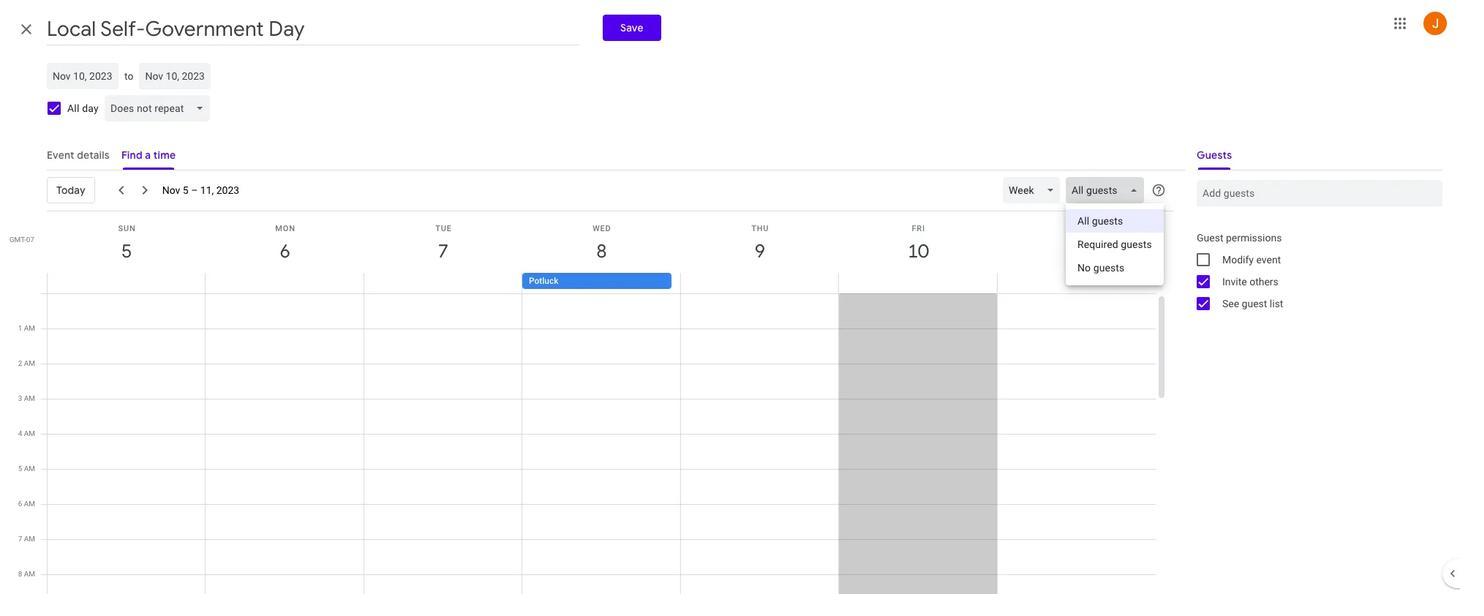 Task type: describe. For each thing, give the bounding box(es) containing it.
tuesday, november 7 element
[[427, 235, 460, 269]]

sat 11
[[1066, 224, 1087, 263]]

am for 7 am
[[24, 535, 35, 543]]

thu 9
[[752, 224, 769, 263]]

sun
[[118, 224, 136, 233]]

invite
[[1223, 276, 1248, 288]]

list
[[1271, 298, 1284, 310]]

8 am
[[18, 570, 35, 578]]

am for 1 am
[[24, 324, 35, 332]]

sunday, november 5 element
[[110, 235, 144, 269]]

event
[[1257, 254, 1282, 266]]

monday, november 6 element
[[268, 235, 302, 269]]

grid containing 5
[[0, 212, 1168, 594]]

sat
[[1069, 224, 1086, 233]]

all
[[67, 102, 79, 114]]

to
[[124, 70, 134, 82]]

navigation toolbar
[[47, 170, 1174, 285]]

modify
[[1223, 254, 1255, 266]]

see guest list
[[1223, 298, 1284, 310]]

day
[[82, 102, 99, 114]]

permissions
[[1227, 232, 1283, 244]]

fri 10
[[907, 224, 928, 263]]

7 inside tue 7
[[437, 239, 448, 263]]

wed 8
[[593, 224, 612, 263]]

Start date text field
[[53, 67, 113, 85]]

5 for sun 5
[[121, 239, 131, 263]]

End date text field
[[145, 67, 205, 85]]

see
[[1223, 298, 1240, 310]]

all day
[[67, 102, 99, 114]]

guest permissions
[[1197, 232, 1283, 244]]

thu
[[752, 224, 769, 233]]

11,
[[200, 184, 214, 196]]

potluck button
[[523, 273, 672, 289]]

today
[[56, 184, 85, 197]]

2
[[18, 359, 22, 367]]

3 am
[[18, 395, 35, 403]]

saturday, november 11 element
[[1060, 235, 1094, 269]]

3
[[18, 395, 22, 403]]

fri
[[912, 224, 926, 233]]

save button
[[603, 15, 661, 41]]

am for 8 am
[[24, 570, 35, 578]]

9
[[754, 239, 765, 263]]

1 vertical spatial 6
[[18, 500, 22, 508]]

10
[[907, 239, 928, 263]]

5 for nov 5 – 11, 2023
[[183, 184, 189, 196]]

11
[[1066, 239, 1087, 263]]

7 am
[[18, 535, 35, 543]]

am for 6 am
[[24, 500, 35, 508]]

2023
[[216, 184, 239, 196]]

wednesday, november 8 element
[[585, 235, 619, 269]]

2 am
[[18, 359, 35, 367]]

am for 4 am
[[24, 430, 35, 438]]



Task type: vqa. For each thing, say whether or not it's contained in the screenshot.


Task type: locate. For each thing, give the bounding box(es) containing it.
today button
[[47, 173, 95, 208]]

am up 8 am
[[24, 535, 35, 543]]

8 am from the top
[[24, 570, 35, 578]]

mon 6
[[275, 224, 296, 263]]

potluck
[[529, 276, 559, 286]]

am right the 4
[[24, 430, 35, 438]]

5 left the –
[[183, 184, 189, 196]]

sun 5
[[118, 224, 136, 263]]

0 horizontal spatial 5
[[18, 465, 22, 473]]

1 am
[[18, 324, 35, 332]]

5 am
[[18, 465, 35, 473]]

1 horizontal spatial 7
[[437, 239, 448, 263]]

Guests text field
[[1203, 180, 1437, 206]]

no guests option
[[1067, 256, 1165, 280]]

None field
[[105, 95, 216, 121], [1003, 177, 1067, 203], [1067, 177, 1151, 203], [105, 95, 216, 121], [1003, 177, 1067, 203], [1067, 177, 1151, 203]]

friday, november 10 element
[[902, 235, 936, 269]]

5 inside navigation toolbar
[[183, 184, 189, 196]]

others
[[1250, 276, 1279, 288]]

am for 5 am
[[24, 465, 35, 473]]

6
[[279, 239, 289, 263], [18, 500, 22, 508]]

6 up 7 am
[[18, 500, 22, 508]]

wed
[[593, 224, 612, 233]]

8 down 7 am
[[18, 570, 22, 578]]

am up 7 am
[[24, 500, 35, 508]]

1 horizontal spatial 6
[[279, 239, 289, 263]]

7
[[437, 239, 448, 263], [18, 535, 22, 543]]

5 am from the top
[[24, 465, 35, 473]]

grid
[[0, 212, 1168, 594]]

1
[[18, 324, 22, 332]]

07
[[26, 236, 34, 244]]

6 am from the top
[[24, 500, 35, 508]]

1 vertical spatial 8
[[18, 570, 22, 578]]

4 am
[[18, 430, 35, 438]]

5
[[183, 184, 189, 196], [121, 239, 131, 263], [18, 465, 22, 473]]

nov
[[162, 184, 180, 196]]

7 up 8 am
[[18, 535, 22, 543]]

invite others
[[1223, 276, 1279, 288]]

1 vertical spatial 7
[[18, 535, 22, 543]]

0 vertical spatial 7
[[437, 239, 448, 263]]

0 horizontal spatial 7
[[18, 535, 22, 543]]

0 vertical spatial 8
[[596, 239, 606, 263]]

cell
[[48, 273, 206, 291], [206, 273, 364, 291], [364, 273, 522, 291], [681, 273, 839, 291], [839, 273, 997, 291], [997, 273, 1156, 291], [840, 293, 998, 594], [48, 294, 206, 594], [206, 294, 364, 594], [364, 294, 523, 594], [523, 294, 681, 594], [681, 294, 840, 594], [998, 294, 1156, 594]]

2 am from the top
[[24, 359, 35, 367]]

am
[[24, 324, 35, 332], [24, 359, 35, 367], [24, 395, 35, 403], [24, 430, 35, 438], [24, 465, 35, 473], [24, 500, 35, 508], [24, 535, 35, 543], [24, 570, 35, 578]]

1 horizontal spatial 8
[[596, 239, 606, 263]]

thursday, november 9 element
[[744, 235, 777, 269]]

tue
[[436, 224, 452, 233]]

group
[[1186, 227, 1443, 315]]

am down 4 am
[[24, 465, 35, 473]]

guest
[[1243, 298, 1268, 310]]

potluck row
[[40, 273, 1168, 294]]

7 down tue
[[437, 239, 448, 263]]

8 inside wed 8
[[596, 239, 606, 263]]

7 am from the top
[[24, 535, 35, 543]]

5 inside sun 5
[[121, 239, 131, 263]]

save
[[621, 21, 644, 34]]

5 down the 4
[[18, 465, 22, 473]]

tue 7
[[436, 224, 452, 263]]

row inside grid
[[41, 293, 1156, 594]]

nov 5 – 11, 2023
[[162, 184, 239, 196]]

1 horizontal spatial 5
[[121, 239, 131, 263]]

guest filter list box
[[1067, 203, 1165, 285]]

1 vertical spatial 5
[[121, 239, 131, 263]]

all guests option
[[1067, 209, 1165, 233]]

–
[[191, 184, 198, 196]]

modify event
[[1223, 254, 1282, 266]]

Title text field
[[47, 13, 580, 45]]

guest
[[1197, 232, 1224, 244]]

am for 3 am
[[24, 395, 35, 403]]

am right 2
[[24, 359, 35, 367]]

0 vertical spatial 5
[[183, 184, 189, 196]]

required guests option
[[1067, 233, 1165, 256]]

am right 1
[[24, 324, 35, 332]]

gmt-
[[9, 236, 26, 244]]

0 vertical spatial 6
[[279, 239, 289, 263]]

4
[[18, 430, 22, 438]]

0 horizontal spatial 8
[[18, 570, 22, 578]]

8
[[596, 239, 606, 263], [18, 570, 22, 578]]

1 am from the top
[[24, 324, 35, 332]]

8 down wed at the top left of page
[[596, 239, 606, 263]]

6 am
[[18, 500, 35, 508]]

2 vertical spatial 5
[[18, 465, 22, 473]]

2 horizontal spatial 5
[[183, 184, 189, 196]]

6 inside mon 6
[[279, 239, 289, 263]]

5 down sun
[[121, 239, 131, 263]]

row
[[41, 293, 1156, 594]]

am right 3
[[24, 395, 35, 403]]

3 am from the top
[[24, 395, 35, 403]]

gmt-07
[[9, 236, 34, 244]]

4 am from the top
[[24, 430, 35, 438]]

group containing guest permissions
[[1186, 227, 1443, 315]]

am down 7 am
[[24, 570, 35, 578]]

mon
[[275, 224, 296, 233]]

am for 2 am
[[24, 359, 35, 367]]

0 horizontal spatial 6
[[18, 500, 22, 508]]

6 down mon
[[279, 239, 289, 263]]



